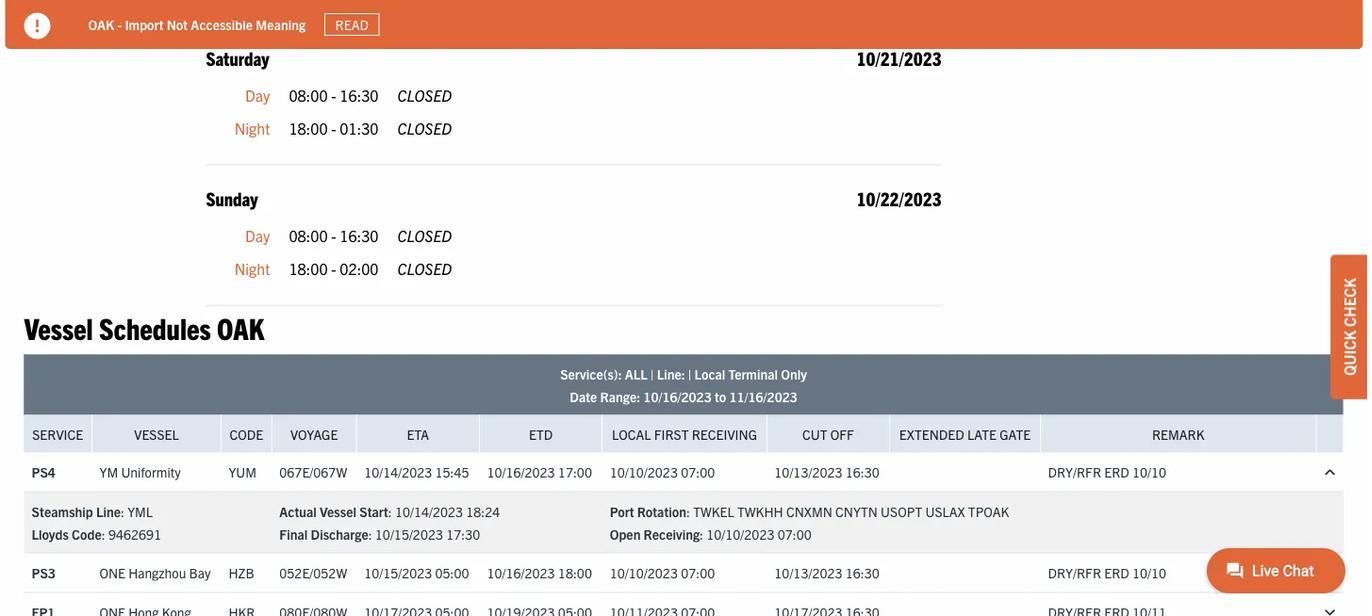 Task type: describe. For each thing, give the bounding box(es) containing it.
0 horizontal spatial local
[[612, 426, 651, 443]]

: left twkel
[[687, 503, 690, 520]]

: down '10/14/2023 15:45'
[[388, 503, 392, 520]]

steamship
[[32, 503, 93, 520]]

10/16/2023 17:00
[[487, 464, 592, 481]]

3 closed from the top
[[398, 226, 452, 245]]

05:00
[[435, 565, 469, 582]]

local inside service(s): all | line: | local terminal only date range: 10/16/2023 to 11/16/2023
[[695, 366, 726, 383]]

18:00 for sunday
[[289, 260, 328, 278]]

10/14/2023 15:45
[[364, 464, 469, 481]]

dry/rfr erd 10/10 for 10/16/2023 17:00
[[1048, 464, 1167, 481]]

10/10/2023 for 18:00
[[610, 565, 678, 582]]

10/15/2023 05:00
[[364, 565, 469, 582]]

one hangzhou bay
[[99, 565, 211, 582]]

08:00 for sunday
[[289, 226, 328, 245]]

18:00 for saturday
[[289, 119, 328, 138]]

cut off
[[803, 426, 855, 443]]

night for saturday
[[235, 119, 270, 138]]

open
[[610, 526, 641, 543]]

hzb
[[229, 565, 254, 582]]

off
[[831, 426, 855, 443]]

hangzhou
[[129, 565, 186, 582]]

10/16/2023 for 10/16/2023 17:00
[[487, 464, 555, 481]]

10/16/2023 for 10/16/2023 18:00
[[487, 565, 555, 582]]

to
[[715, 388, 726, 405]]

10/10/2023 07:00 for 17:00
[[610, 464, 715, 481]]

07:00 inside port rotation : twkel twkhh cnxmn cnytn usopt uslax tpoak open receiving : 10/10/2023 07:00
[[778, 526, 812, 543]]

10/13/2023 16:30 for 18:00
[[775, 565, 880, 582]]

schedules
[[99, 309, 211, 345]]

11/16/2023
[[730, 388, 798, 405]]

gate
[[1000, 426, 1031, 443]]

tpoak
[[969, 503, 1010, 520]]

18:00 - 01:30
[[289, 119, 379, 138]]

cnxmn
[[787, 503, 833, 520]]

solid image
[[24, 13, 50, 39]]

cut
[[803, 426, 828, 443]]

2 closed from the top
[[398, 119, 452, 138]]

2 | from the left
[[688, 366, 692, 383]]

yml
[[127, 503, 153, 520]]

receiving inside port rotation : twkel twkhh cnxmn cnytn usopt uslax tpoak open receiving : 10/10/2023 07:00
[[644, 526, 700, 543]]

ym uniformity
[[99, 464, 181, 481]]

service(s):
[[560, 366, 622, 383]]

voyage
[[291, 426, 338, 443]]

start
[[360, 503, 388, 520]]

eta
[[407, 426, 429, 443]]

actual vessel start : 10/14/2023 18:24 final discharge : 10/15/2023 17:30
[[279, 503, 500, 543]]

extended late gate
[[900, 426, 1031, 443]]

01:30
[[340, 119, 379, 138]]

read
[[335, 16, 369, 33]]

sunday
[[206, 186, 258, 210]]

quick check link
[[1331, 255, 1369, 400]]

067e/067w
[[279, 464, 347, 481]]

08:00 - 16:30 for saturday
[[289, 85, 379, 104]]

lloyds
[[32, 526, 69, 543]]

10/10 for 10/16/2023 17:00
[[1133, 464, 1167, 481]]

0 vertical spatial 10/14/2023
[[364, 464, 432, 481]]

all
[[625, 366, 648, 383]]

twkel
[[693, 503, 735, 520]]

dry/rfr for 10/16/2023 18:00
[[1048, 565, 1102, 582]]

etd
[[529, 426, 553, 443]]

- left 02:00
[[331, 260, 336, 278]]

range:
[[600, 388, 641, 405]]

saturday
[[206, 46, 269, 69]]

10/13/2023 16:30 for 17:00
[[775, 464, 880, 481]]

extended
[[900, 426, 965, 443]]

ps3
[[32, 565, 56, 582]]

service(s): all | line: | local terminal only date range: 10/16/2023 to 11/16/2023
[[560, 366, 807, 405]]

read link
[[325, 13, 380, 36]]

16:30 up 'cnytn' on the bottom right of page
[[846, 464, 880, 481]]

yum
[[229, 464, 257, 481]]

final
[[279, 526, 308, 543]]

service
[[32, 426, 83, 443]]

: down start
[[368, 526, 372, 543]]

18:00 - 02:00
[[289, 260, 379, 278]]

erd for 17:00
[[1105, 464, 1130, 481]]

0 vertical spatial code
[[230, 426, 263, 443]]

first
[[654, 426, 689, 443]]

import
[[125, 16, 164, 33]]

02:00
[[340, 260, 379, 278]]

bay
[[189, 565, 211, 582]]

1 closed from the top
[[398, 85, 452, 104]]



Task type: vqa. For each thing, say whether or not it's contained in the screenshot.


Task type: locate. For each thing, give the bounding box(es) containing it.
2 erd from the top
[[1105, 565, 1130, 582]]

18:00
[[289, 119, 328, 138], [289, 260, 328, 278], [558, 565, 592, 582]]

2 night from the top
[[235, 260, 270, 278]]

- left the 01:30
[[331, 119, 336, 138]]

0 vertical spatial 10/13/2023 16:30
[[775, 464, 880, 481]]

: down line
[[102, 526, 105, 543]]

day down saturday
[[245, 85, 270, 104]]

0 vertical spatial night
[[235, 119, 270, 138]]

1 vertical spatial 10/16/2023
[[487, 464, 555, 481]]

10/13/2023 down cut
[[775, 464, 843, 481]]

1 vertical spatial 10/10/2023 07:00
[[610, 565, 715, 582]]

local
[[695, 366, 726, 383], [612, 426, 651, 443]]

0 horizontal spatial code
[[72, 526, 102, 543]]

07:00 down local first receiving
[[681, 464, 715, 481]]

uslax
[[926, 503, 966, 520]]

1 vertical spatial code
[[72, 526, 102, 543]]

0 vertical spatial 08:00
[[289, 85, 328, 104]]

-
[[117, 16, 122, 33], [331, 85, 336, 104], [331, 119, 336, 138], [331, 226, 336, 245], [331, 260, 336, 278]]

code down line
[[72, 526, 102, 543]]

night for sunday
[[235, 260, 270, 278]]

08:00 up the "18:00 - 01:30"
[[289, 85, 328, 104]]

1 vertical spatial receiving
[[644, 526, 700, 543]]

0 vertical spatial 10/10/2023
[[610, 464, 678, 481]]

erd
[[1105, 464, 1130, 481], [1105, 565, 1130, 582]]

uniformity
[[121, 464, 181, 481]]

oak left import
[[88, 16, 114, 33]]

10/14/2023 inside actual vessel start : 10/14/2023 18:24 final discharge : 10/15/2023 17:30
[[395, 503, 463, 520]]

10/15/2023 inside actual vessel start : 10/14/2023 18:24 final discharge : 10/15/2023 17:30
[[375, 526, 443, 543]]

10/16/2023 down etd
[[487, 464, 555, 481]]

0 vertical spatial oak
[[88, 16, 114, 33]]

08:00 up 18:00 - 02:00 at top left
[[289, 226, 328, 245]]

07:00 for 17:00
[[681, 464, 715, 481]]

15:45
[[435, 464, 469, 481]]

0 vertical spatial dry/rfr
[[1048, 464, 1102, 481]]

1 day from the top
[[245, 85, 270, 104]]

0 vertical spatial 10/10
[[1133, 464, 1167, 481]]

local down the range:
[[612, 426, 651, 443]]

0 vertical spatial erd
[[1105, 464, 1130, 481]]

meaning
[[256, 16, 306, 33]]

10/13/2023 for 10/16/2023 18:00
[[775, 565, 843, 582]]

10/15/2023 down actual vessel start : 10/14/2023 18:24 final discharge : 10/15/2023 17:30
[[364, 565, 432, 582]]

10/10/2023 07:00 up rotation
[[610, 464, 715, 481]]

dry/rfr for 10/16/2023 17:00
[[1048, 464, 1102, 481]]

10/16/2023
[[644, 388, 712, 405], [487, 464, 555, 481], [487, 565, 555, 582]]

rotation
[[637, 503, 687, 520]]

: down twkel
[[700, 526, 704, 543]]

1 vertical spatial 10/10/2023
[[707, 526, 775, 543]]

2 vertical spatial vessel
[[320, 503, 356, 520]]

twkhh
[[738, 503, 784, 520]]

1 vertical spatial vessel
[[134, 426, 179, 443]]

1 vertical spatial dry/rfr erd 10/10
[[1048, 565, 1167, 582]]

1 vertical spatial local
[[612, 426, 651, 443]]

1 08:00 - 16:30 from the top
[[289, 85, 379, 104]]

not
[[167, 16, 188, 33]]

10/10/2023
[[610, 464, 678, 481], [707, 526, 775, 543], [610, 565, 678, 582]]

0 vertical spatial 10/15/2023
[[375, 526, 443, 543]]

10/13/2023 16:30
[[775, 464, 880, 481], [775, 565, 880, 582]]

0 vertical spatial 10/13/2023
[[775, 464, 843, 481]]

1 vertical spatial 10/10
[[1133, 565, 1167, 582]]

: left yml
[[121, 503, 124, 520]]

10/10/2023 down open
[[610, 565, 678, 582]]

10/10 for 10/16/2023 18:00
[[1133, 565, 1167, 582]]

accessible
[[191, 16, 253, 33]]

day
[[245, 85, 270, 104], [245, 226, 270, 245]]

9462691
[[108, 526, 161, 543]]

10/14/2023 down eta at the bottom of the page
[[364, 464, 432, 481]]

2 vertical spatial 10/10/2023
[[610, 565, 678, 582]]

0 vertical spatial dry/rfr erd 10/10
[[1048, 464, 1167, 481]]

ps4
[[32, 464, 56, 481]]

08:00 - 16:30 up 18:00 - 02:00 at top left
[[289, 226, 379, 245]]

1 vertical spatial 10/15/2023
[[364, 565, 432, 582]]

2 dry/rfr erd 10/10 from the top
[[1048, 565, 1167, 582]]

10/10/2023 up rotation
[[610, 464, 678, 481]]

1 horizontal spatial vessel
[[134, 426, 179, 443]]

2 day from the top
[[245, 226, 270, 245]]

remark
[[1153, 426, 1205, 443]]

code up yum
[[230, 426, 263, 443]]

08:00
[[289, 85, 328, 104], [289, 226, 328, 245]]

17:00
[[558, 464, 592, 481]]

0 vertical spatial day
[[245, 85, 270, 104]]

0 horizontal spatial vessel
[[24, 309, 93, 345]]

1 horizontal spatial oak
[[217, 309, 264, 345]]

actual
[[279, 503, 317, 520]]

- left import
[[117, 16, 122, 33]]

1 10/13/2023 16:30 from the top
[[775, 464, 880, 481]]

vessel
[[24, 309, 93, 345], [134, 426, 179, 443], [320, 503, 356, 520]]

receiving down rotation
[[644, 526, 700, 543]]

vessel schedules oak
[[24, 309, 264, 345]]

0 vertical spatial 08:00 - 16:30
[[289, 85, 379, 104]]

07:00 for 18:00
[[681, 565, 715, 582]]

|
[[651, 366, 654, 383], [688, 366, 692, 383]]

10/13/2023 16:30 down cut off
[[775, 464, 880, 481]]

08:00 - 16:30
[[289, 85, 379, 104], [289, 226, 379, 245]]

1 erd from the top
[[1105, 464, 1130, 481]]

one
[[99, 565, 126, 582]]

10/13/2023 down port rotation : twkel twkhh cnxmn cnytn usopt uslax tpoak open receiving : 10/10/2023 07:00
[[775, 565, 843, 582]]

1 vertical spatial 10/13/2023
[[775, 565, 843, 582]]

port rotation : twkel twkhh cnxmn cnytn usopt uslax tpoak open receiving : 10/10/2023 07:00
[[610, 503, 1010, 543]]

closed
[[398, 85, 452, 104], [398, 119, 452, 138], [398, 226, 452, 245], [398, 260, 452, 278]]

0 horizontal spatial |
[[651, 366, 654, 383]]

2 10/10 from the top
[[1133, 565, 1167, 582]]

usopt
[[881, 503, 923, 520]]

vessel for vessel schedules oak
[[24, 309, 93, 345]]

10/15/2023
[[375, 526, 443, 543], [364, 565, 432, 582]]

local first receiving
[[612, 426, 757, 443]]

| right line:
[[688, 366, 692, 383]]

10/14/2023 up the 17:30
[[395, 503, 463, 520]]

16:30 up 02:00
[[340, 226, 379, 245]]

1 10/13/2023 from the top
[[775, 464, 843, 481]]

10/10
[[1133, 464, 1167, 481], [1133, 565, 1167, 582]]

1 vertical spatial 10/13/2023 16:30
[[775, 565, 880, 582]]

date
[[570, 388, 597, 405]]

| right the all
[[651, 366, 654, 383]]

10/21/2023
[[857, 46, 942, 69]]

- up the "18:00 - 01:30"
[[331, 85, 336, 104]]

1 horizontal spatial |
[[688, 366, 692, 383]]

1 night from the top
[[235, 119, 270, 138]]

check
[[1340, 278, 1359, 327]]

receiving
[[692, 426, 757, 443], [644, 526, 700, 543]]

10/13/2023 16:30 down port rotation : twkel twkhh cnxmn cnytn usopt uslax tpoak open receiving : 10/10/2023 07:00
[[775, 565, 880, 582]]

0 vertical spatial 10/16/2023
[[644, 388, 712, 405]]

ym
[[99, 464, 118, 481]]

terminal
[[729, 366, 778, 383]]

10/15/2023 up the 10/15/2023 05:00
[[375, 526, 443, 543]]

10/10/2023 down twkhh
[[707, 526, 775, 543]]

1 vertical spatial day
[[245, 226, 270, 245]]

08:00 for saturday
[[289, 85, 328, 104]]

17:30
[[446, 526, 480, 543]]

10/10/2023 inside port rotation : twkel twkhh cnxmn cnytn usopt uslax tpoak open receiving : 10/10/2023 07:00
[[707, 526, 775, 543]]

10/10/2023 07:00 down open
[[610, 565, 715, 582]]

16:30 up the 01:30
[[340, 85, 379, 104]]

quick
[[1340, 331, 1359, 376]]

2 vertical spatial 10/16/2023
[[487, 565, 555, 582]]

2 10/13/2023 from the top
[[775, 565, 843, 582]]

1 vertical spatial 08:00 - 16:30
[[289, 226, 379, 245]]

day down "sunday"
[[245, 226, 270, 245]]

night down saturday
[[235, 119, 270, 138]]

oak - import not accessible meaning
[[88, 16, 306, 33]]

1 | from the left
[[651, 366, 654, 383]]

code inside steamship line : yml lloyds code : 9462691
[[72, 526, 102, 543]]

0 vertical spatial 18:00
[[289, 119, 328, 138]]

10/10/2023 for 17:00
[[610, 464, 678, 481]]

0 horizontal spatial oak
[[88, 16, 114, 33]]

2 horizontal spatial vessel
[[320, 503, 356, 520]]

10/16/2023 down line:
[[644, 388, 712, 405]]

18:24
[[466, 503, 500, 520]]

10/13/2023 for 10/16/2023 17:00
[[775, 464, 843, 481]]

4 closed from the top
[[398, 260, 452, 278]]

2 vertical spatial 07:00
[[681, 565, 715, 582]]

1 horizontal spatial code
[[230, 426, 263, 443]]

night down "sunday"
[[235, 260, 270, 278]]

10/16/2023 right 05:00
[[487, 565, 555, 582]]

0 vertical spatial 07:00
[[681, 464, 715, 481]]

night
[[235, 119, 270, 138], [235, 260, 270, 278]]

10/14/2023
[[364, 464, 432, 481], [395, 503, 463, 520]]

code
[[230, 426, 263, 443], [72, 526, 102, 543]]

2 08:00 from the top
[[289, 226, 328, 245]]

1 vertical spatial dry/rfr
[[1048, 565, 1102, 582]]

1 vertical spatial 07:00
[[778, 526, 812, 543]]

08:00 - 16:30 up the "18:00 - 01:30"
[[289, 85, 379, 104]]

receiving down to
[[692, 426, 757, 443]]

1 08:00 from the top
[[289, 85, 328, 104]]

dry/rfr erd 10/10 for 10/16/2023 18:00
[[1048, 565, 1167, 582]]

1 vertical spatial oak
[[217, 309, 264, 345]]

2 10/13/2023 16:30 from the top
[[775, 565, 880, 582]]

day for sunday
[[245, 226, 270, 245]]

2 10/10/2023 07:00 from the top
[[610, 565, 715, 582]]

0 vertical spatial receiving
[[692, 426, 757, 443]]

discharge
[[311, 526, 368, 543]]

08:00 - 16:30 for sunday
[[289, 226, 379, 245]]

steamship line : yml lloyds code : 9462691
[[32, 503, 161, 543]]

day for saturday
[[245, 85, 270, 104]]

2 vertical spatial 18:00
[[558, 565, 592, 582]]

1 vertical spatial night
[[235, 260, 270, 278]]

vessel inside actual vessel start : 10/14/2023 18:24 final discharge : 10/15/2023 17:30
[[320, 503, 356, 520]]

16:30
[[340, 85, 379, 104], [340, 226, 379, 245], [846, 464, 880, 481], [846, 565, 880, 582]]

0 vertical spatial 10/10/2023 07:00
[[610, 464, 715, 481]]

vessel for vessel
[[134, 426, 179, 443]]

line
[[96, 503, 121, 520]]

1 10/10 from the top
[[1133, 464, 1167, 481]]

1 dry/rfr from the top
[[1048, 464, 1102, 481]]

1 horizontal spatial local
[[695, 366, 726, 383]]

10/22/2023
[[857, 186, 942, 210]]

1 vertical spatial 10/14/2023
[[395, 503, 463, 520]]

10/16/2023 inside service(s): all | line: | local terminal only date range: 10/16/2023 to 11/16/2023
[[644, 388, 712, 405]]

- up 18:00 - 02:00 at top left
[[331, 226, 336, 245]]

oak right schedules
[[217, 309, 264, 345]]

16:30 down 'cnytn' on the bottom right of page
[[846, 565, 880, 582]]

2 08:00 - 16:30 from the top
[[289, 226, 379, 245]]

1 10/10/2023 07:00 from the top
[[610, 464, 715, 481]]

erd for 18:00
[[1105, 565, 1130, 582]]

1 dry/rfr erd 10/10 from the top
[[1048, 464, 1167, 481]]

local up to
[[695, 366, 726, 383]]

late
[[968, 426, 997, 443]]

cnytn
[[836, 503, 878, 520]]

only
[[781, 366, 807, 383]]

0 vertical spatial vessel
[[24, 309, 93, 345]]

10/10/2023 07:00 for 18:00
[[610, 565, 715, 582]]

1 vertical spatial 08:00
[[289, 226, 328, 245]]

052e/052w
[[279, 565, 347, 582]]

0 vertical spatial local
[[695, 366, 726, 383]]

2 dry/rfr from the top
[[1048, 565, 1102, 582]]

10/16/2023 18:00
[[487, 565, 592, 582]]

line:
[[657, 366, 685, 383]]

quick check
[[1340, 278, 1359, 376]]

1 vertical spatial erd
[[1105, 565, 1130, 582]]

07:00
[[681, 464, 715, 481], [778, 526, 812, 543], [681, 565, 715, 582]]

port
[[610, 503, 634, 520]]

10/10/2023 07:00
[[610, 464, 715, 481], [610, 565, 715, 582]]

07:00 down cnxmn
[[778, 526, 812, 543]]

07:00 down twkel
[[681, 565, 715, 582]]

1 vertical spatial 18:00
[[289, 260, 328, 278]]



